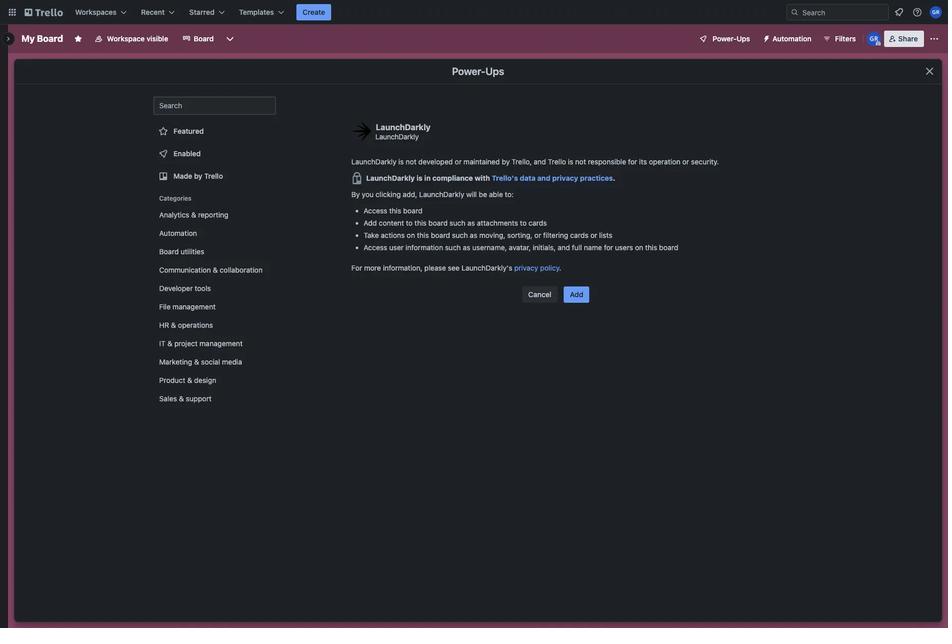 Task type: describe. For each thing, give the bounding box(es) containing it.
board for board utilities
[[159, 247, 179, 256]]

workspaces button
[[69, 4, 133, 20]]

tools
[[195, 284, 211, 293]]

sales & support
[[159, 395, 212, 403]]

communication & collaboration
[[159, 266, 263, 274]]

1 to from the left
[[406, 219, 413, 227]]

product & design link
[[153, 373, 276, 389]]

launchdarkly for launchdarkly is not developed or maintained by trello, and trello is not responsible for its operation or security.
[[351, 157, 396, 166]]

0 vertical spatial and
[[534, 157, 546, 166]]

launchdarkly for launchdarkly launchdarkly
[[376, 122, 431, 132]]

able
[[489, 190, 503, 199]]

this member is an admin of this board. image
[[876, 41, 880, 46]]

analytics & reporting link
[[153, 207, 276, 223]]

create
[[303, 8, 325, 16]]

compliance
[[432, 174, 473, 182]]

information,
[[383, 264, 422, 272]]

you
[[362, 190, 374, 199]]

clicking
[[376, 190, 401, 199]]

1 vertical spatial .
[[559, 264, 561, 272]]

workspace
[[107, 34, 145, 43]]

launchdarkly for launchdarkly is in compliance with trello's data and privacy practices .
[[366, 174, 415, 182]]

responsible
[[588, 157, 626, 166]]

sales & support link
[[153, 391, 276, 407]]

power-ups inside button
[[713, 34, 750, 43]]

by you clicking add, launchdarkly will be able to:
[[351, 190, 514, 199]]

or up the compliance in the top left of the page
[[455, 157, 462, 166]]

show menu image
[[929, 34, 939, 44]]

0 horizontal spatial ups
[[485, 65, 504, 77]]

templates
[[239, 8, 274, 16]]

greg robinson (gregrobinson96) image
[[867, 32, 881, 46]]

1 vertical spatial and
[[537, 174, 550, 182]]

and inside access this board add content to this board such as attachments to cards take actions on this board such as moving, sorting, or filtering cards or lists access user information such as username, avatar, initials, and full name for users on this board
[[558, 243, 570, 252]]

2 horizontal spatial is
[[568, 157, 573, 166]]

board for board
[[194, 34, 214, 43]]

templates button
[[233, 4, 290, 20]]

starred button
[[183, 4, 231, 20]]

1 vertical spatial by
[[194, 172, 202, 180]]

username,
[[472, 243, 507, 252]]

reporting
[[198, 211, 228, 219]]

Search field
[[799, 5, 888, 20]]

enabled
[[174, 149, 201, 158]]

0 vertical spatial management
[[173, 303, 216, 311]]

marketing & social media link
[[153, 354, 276, 371]]

file management link
[[153, 299, 276, 315]]

hr & operations link
[[153, 317, 276, 334]]

communication
[[159, 266, 211, 274]]

product & design
[[159, 376, 216, 385]]

operation
[[649, 157, 680, 166]]

name
[[584, 243, 602, 252]]

marketing & social media
[[159, 358, 242, 366]]

developer tools
[[159, 284, 211, 293]]

attachments
[[477, 219, 518, 227]]

access this board add content to this board such as attachments to cards take actions on this board such as moving, sorting, or filtering cards or lists access user information such as username, avatar, initials, and full name for users on this board
[[364, 206, 678, 252]]

1 vertical spatial management
[[200, 339, 243, 348]]

communication & collaboration link
[[153, 262, 276, 279]]

recent button
[[135, 4, 181, 20]]

workspace visible button
[[89, 31, 174, 47]]

please
[[424, 264, 446, 272]]

it & project management link
[[153, 336, 276, 352]]

cancel
[[528, 290, 551, 299]]

policy
[[540, 264, 559, 272]]

developer tools link
[[153, 281, 276, 297]]

in
[[424, 174, 431, 182]]

filtering
[[543, 231, 568, 240]]

1 vertical spatial automation
[[159, 229, 197, 238]]

analytics
[[159, 211, 189, 219]]

launchdarkly's
[[462, 264, 512, 272]]

filters button
[[820, 31, 859, 47]]

it & project management
[[159, 339, 243, 348]]

practices
[[580, 174, 613, 182]]

featured
[[174, 127, 204, 135]]

starred
[[189, 8, 214, 16]]

data
[[520, 174, 536, 182]]

cancel button
[[522, 287, 558, 303]]

support
[[186, 395, 212, 403]]

trello's data and privacy practices link
[[492, 174, 613, 182]]

1 access from the top
[[364, 206, 387, 215]]

& for analytics
[[191, 211, 196, 219]]

see
[[448, 264, 460, 272]]

1 horizontal spatial trello
[[548, 157, 566, 166]]

& for sales
[[179, 395, 184, 403]]

information
[[406, 243, 443, 252]]

sales
[[159, 395, 177, 403]]

for inside access this board add content to this board such as attachments to cards take actions on this board such as moving, sorting, or filtering cards or lists access user information such as username, avatar, initials, and full name for users on this board
[[604, 243, 613, 252]]

1 vertical spatial as
[[470, 231, 477, 240]]

made
[[174, 172, 192, 180]]

& for communication
[[213, 266, 218, 274]]

& for hr
[[171, 321, 176, 330]]

or left lists
[[590, 231, 597, 240]]

developer
[[159, 284, 193, 293]]

1 horizontal spatial privacy
[[552, 174, 578, 182]]

or left security. on the top of page
[[682, 157, 689, 166]]

recent
[[141, 8, 165, 16]]

add inside access this board add content to this board such as attachments to cards take actions on this board such as moving, sorting, or filtering cards or lists access user information such as username, avatar, initials, and full name for users on this board
[[364, 219, 377, 227]]

0 horizontal spatial on
[[407, 231, 415, 240]]

1 horizontal spatial .
[[613, 174, 615, 182]]

0 horizontal spatial trello
[[204, 172, 223, 180]]

add inside add button
[[570, 290, 583, 299]]

for
[[351, 264, 362, 272]]

customize views image
[[225, 34, 235, 44]]

2 access from the top
[[364, 243, 387, 252]]

social
[[201, 358, 220, 366]]

1 vertical spatial such
[[452, 231, 468, 240]]

lists
[[599, 231, 612, 240]]

hr
[[159, 321, 169, 330]]

& for marketing
[[194, 358, 199, 366]]

switch to… image
[[7, 7, 17, 17]]



Task type: vqa. For each thing, say whether or not it's contained in the screenshot.
privacy policy link
yes



Task type: locate. For each thing, give the bounding box(es) containing it.
or up 'initials,'
[[534, 231, 541, 240]]

& right it at left
[[167, 339, 172, 348]]

launchdarkly is not developed or maintained by trello, and trello is not responsible for its operation or security.
[[351, 157, 719, 166]]

visible
[[147, 34, 168, 43]]

management down hr & operations link
[[200, 339, 243, 348]]

1 vertical spatial trello
[[204, 172, 223, 180]]

1 vertical spatial add
[[570, 290, 583, 299]]

automation button
[[758, 31, 818, 47]]

2 vertical spatial such
[[445, 243, 461, 252]]

file
[[159, 303, 171, 311]]

& for it
[[167, 339, 172, 348]]

cards
[[529, 219, 547, 227], [570, 231, 588, 240]]

moving,
[[479, 231, 505, 240]]

is
[[398, 157, 404, 166], [568, 157, 573, 166], [417, 174, 422, 182]]

create button
[[296, 4, 331, 20]]

hr & operations
[[159, 321, 213, 330]]

automation down the search image
[[772, 34, 811, 43]]

1 horizontal spatial for
[[628, 157, 637, 166]]

board inside text field
[[37, 33, 63, 44]]

board right my
[[37, 33, 63, 44]]

1 horizontal spatial board
[[159, 247, 179, 256]]

& left design
[[187, 376, 192, 385]]

0 vertical spatial privacy
[[552, 174, 578, 182]]

1 horizontal spatial is
[[417, 174, 422, 182]]

launchdarkly is in compliance with trello's data and privacy practices .
[[366, 174, 615, 182]]

cards up the sorting,
[[529, 219, 547, 227]]

0 vertical spatial such
[[450, 219, 465, 227]]

security.
[[691, 157, 719, 166]]

ups inside button
[[737, 34, 750, 43]]

as left attachments
[[467, 219, 475, 227]]

1 horizontal spatial add
[[570, 290, 583, 299]]

& right hr
[[171, 321, 176, 330]]

is for launchdarkly is in compliance with trello's data and privacy practices .
[[417, 174, 422, 182]]

Board name text field
[[16, 31, 68, 47]]

featured link
[[153, 121, 276, 142]]

trello's
[[492, 174, 518, 182]]

search image
[[791, 8, 799, 16]]

0 horizontal spatial not
[[406, 157, 416, 166]]

automation link
[[153, 225, 276, 242]]

users
[[615, 243, 633, 252]]

2 not from the left
[[575, 157, 586, 166]]

1 vertical spatial power-
[[452, 65, 486, 77]]

add button
[[564, 287, 589, 303]]

media
[[222, 358, 242, 366]]

1 horizontal spatial on
[[635, 243, 643, 252]]

board utilities link
[[153, 244, 276, 260]]

my
[[21, 33, 35, 44]]

0 vertical spatial cards
[[529, 219, 547, 227]]

by left trello,
[[502, 157, 510, 166]]

1 horizontal spatial automation
[[772, 34, 811, 43]]

by right made
[[194, 172, 202, 180]]

cards up full
[[570, 231, 588, 240]]

privacy policy link
[[514, 264, 559, 272]]

share
[[898, 34, 918, 43]]

0 vertical spatial add
[[364, 219, 377, 227]]

workspace visible
[[107, 34, 168, 43]]

will
[[466, 190, 477, 199]]

0 vertical spatial automation
[[772, 34, 811, 43]]

is left in
[[417, 174, 422, 182]]

0 vertical spatial by
[[502, 157, 510, 166]]

0 vertical spatial power-
[[713, 34, 737, 43]]

privacy down avatar,
[[514, 264, 538, 272]]

0 notifications image
[[893, 6, 905, 18]]

0 vertical spatial .
[[613, 174, 615, 182]]

file management
[[159, 303, 216, 311]]

sm image
[[758, 31, 772, 45]]

0 horizontal spatial is
[[398, 157, 404, 166]]

0 vertical spatial ups
[[737, 34, 750, 43]]

take
[[364, 231, 379, 240]]

or
[[455, 157, 462, 166], [682, 157, 689, 166], [534, 231, 541, 240], [590, 231, 597, 240]]

sorting,
[[507, 231, 532, 240]]

1 horizontal spatial power-
[[713, 34, 737, 43]]

is down the launchdarkly launchdarkly
[[398, 157, 404, 166]]

Search text field
[[153, 97, 276, 115]]

1 vertical spatial privacy
[[514, 264, 538, 272]]

maintained
[[463, 157, 500, 166]]

primary element
[[0, 0, 948, 25]]

made by trello
[[174, 172, 223, 180]]

launchdarkly launchdarkly
[[375, 122, 431, 141]]

on right the actions
[[407, 231, 415, 240]]

not up practices
[[575, 157, 586, 166]]

add right cancel at the right of page
[[570, 290, 583, 299]]

for left its
[[628, 157, 637, 166]]

share button
[[884, 31, 924, 47]]

board left customize views image
[[194, 34, 214, 43]]

0 vertical spatial for
[[628, 157, 637, 166]]

for down lists
[[604, 243, 613, 252]]

1 horizontal spatial by
[[502, 157, 510, 166]]

power-ups
[[713, 34, 750, 43], [452, 65, 504, 77]]

1 horizontal spatial ups
[[737, 34, 750, 43]]

0 horizontal spatial cards
[[529, 219, 547, 227]]

2 vertical spatial as
[[463, 243, 470, 252]]

my board
[[21, 33, 63, 44]]

0 horizontal spatial privacy
[[514, 264, 538, 272]]

1 horizontal spatial to
[[520, 219, 527, 227]]

as left moving,
[[470, 231, 477, 240]]

0 vertical spatial on
[[407, 231, 415, 240]]

automation up board utilities
[[159, 229, 197, 238]]

such down by you clicking add, launchdarkly will be able to:
[[450, 219, 465, 227]]

design
[[194, 376, 216, 385]]

power- inside button
[[713, 34, 737, 43]]

is up trello's data and privacy practices link
[[568, 157, 573, 166]]

0 horizontal spatial power-ups
[[452, 65, 504, 77]]

trello up trello's data and privacy practices link
[[548, 157, 566, 166]]

1 horizontal spatial power-ups
[[713, 34, 750, 43]]

0 vertical spatial access
[[364, 206, 387, 215]]

greg robinson (gregrobinson96) image
[[930, 6, 942, 18]]

0 horizontal spatial board
[[37, 33, 63, 44]]

board left utilities
[[159, 247, 179, 256]]

initials,
[[533, 243, 556, 252]]

utilities
[[181, 247, 204, 256]]

0 horizontal spatial by
[[194, 172, 202, 180]]

for more information, please see launchdarkly's privacy policy .
[[351, 264, 561, 272]]

1 vertical spatial access
[[364, 243, 387, 252]]

is for launchdarkly is not developed or maintained by trello, and trello is not responsible for its operation or security.
[[398, 157, 404, 166]]

to up the sorting,
[[520, 219, 527, 227]]

management
[[173, 303, 216, 311], [200, 339, 243, 348]]

board utilities
[[159, 247, 204, 256]]

collaboration
[[220, 266, 263, 274]]

user
[[389, 243, 404, 252]]

power-
[[713, 34, 737, 43], [452, 65, 486, 77]]

made by trello link
[[153, 166, 276, 187]]

privacy left practices
[[552, 174, 578, 182]]

on right users
[[635, 243, 643, 252]]

1 vertical spatial on
[[635, 243, 643, 252]]

not
[[406, 157, 416, 166], [575, 157, 586, 166]]

trello
[[548, 157, 566, 166], [204, 172, 223, 180]]

& right analytics
[[191, 211, 196, 219]]

to:
[[505, 190, 514, 199]]

board
[[403, 206, 422, 215], [428, 219, 448, 227], [431, 231, 450, 240], [659, 243, 678, 252]]

access down you
[[364, 206, 387, 215]]

as up for more information, please see launchdarkly's privacy policy .
[[463, 243, 470, 252]]

1 horizontal spatial cards
[[570, 231, 588, 240]]

& for product
[[187, 376, 192, 385]]

it
[[159, 339, 165, 348]]

1 vertical spatial cards
[[570, 231, 588, 240]]

operations
[[178, 321, 213, 330]]

management up the operations on the bottom of the page
[[173, 303, 216, 311]]

workspaces
[[75, 8, 117, 16]]

open information menu image
[[912, 7, 922, 17]]

0 horizontal spatial for
[[604, 243, 613, 252]]

2 vertical spatial and
[[558, 243, 570, 252]]

not left 'developed'
[[406, 157, 416, 166]]

star or unstar board image
[[74, 35, 82, 43]]

its
[[639, 157, 647, 166]]

0 vertical spatial as
[[467, 219, 475, 227]]

by
[[351, 190, 360, 199]]

enabled link
[[153, 144, 276, 164]]

access down take
[[364, 243, 387, 252]]

trello down enabled link
[[204, 172, 223, 180]]

2 horizontal spatial board
[[194, 34, 214, 43]]

board link
[[176, 31, 220, 47]]

power-ups button
[[692, 31, 756, 47]]

1 vertical spatial for
[[604, 243, 613, 252]]

back to home image
[[25, 4, 63, 20]]

1 horizontal spatial not
[[575, 157, 586, 166]]

and
[[534, 157, 546, 166], [537, 174, 550, 182], [558, 243, 570, 252]]

categories
[[159, 195, 191, 202]]

& right sales
[[179, 395, 184, 403]]

automation inside button
[[772, 34, 811, 43]]

0 horizontal spatial add
[[364, 219, 377, 227]]

such left moving,
[[452, 231, 468, 240]]

2 to from the left
[[520, 219, 527, 227]]

by
[[502, 157, 510, 166], [194, 172, 202, 180]]

0 horizontal spatial to
[[406, 219, 413, 227]]

such up see
[[445, 243, 461, 252]]

on
[[407, 231, 415, 240], [635, 243, 643, 252]]

& left the social
[[194, 358, 199, 366]]

0 vertical spatial power-ups
[[713, 34, 750, 43]]

& down board utilities link
[[213, 266, 218, 274]]

product
[[159, 376, 185, 385]]

1 vertical spatial power-ups
[[452, 65, 504, 77]]

project
[[174, 339, 198, 348]]

to right content
[[406, 219, 413, 227]]

0 horizontal spatial .
[[559, 264, 561, 272]]

to
[[406, 219, 413, 227], [520, 219, 527, 227]]

0 horizontal spatial automation
[[159, 229, 197, 238]]

and right data
[[537, 174, 550, 182]]

full
[[572, 243, 582, 252]]

1 not from the left
[[406, 157, 416, 166]]

1 vertical spatial ups
[[485, 65, 504, 77]]

&
[[191, 211, 196, 219], [213, 266, 218, 274], [171, 321, 176, 330], [167, 339, 172, 348], [194, 358, 199, 366], [187, 376, 192, 385], [179, 395, 184, 403]]

content
[[379, 219, 404, 227]]

0 vertical spatial trello
[[548, 157, 566, 166]]

0 horizontal spatial power-
[[452, 65, 486, 77]]

such
[[450, 219, 465, 227], [452, 231, 468, 240], [445, 243, 461, 252]]

analytics & reporting
[[159, 211, 228, 219]]

and right trello,
[[534, 157, 546, 166]]

avatar,
[[509, 243, 531, 252]]

and left full
[[558, 243, 570, 252]]

add up take
[[364, 219, 377, 227]]



